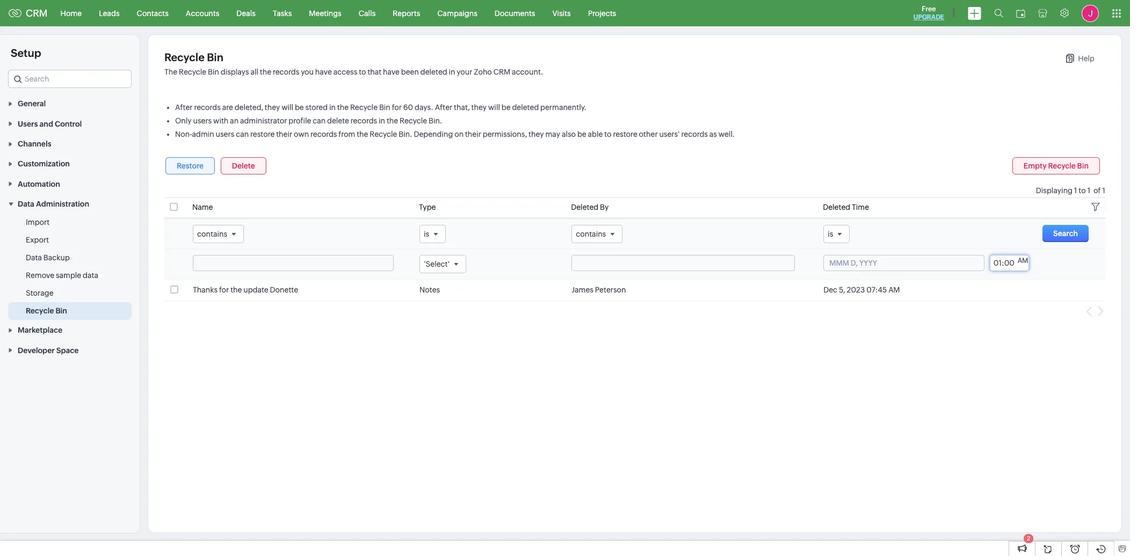 Task type: describe. For each thing, give the bounding box(es) containing it.
crm link
[[9, 8, 48, 19]]

contacts link
[[128, 0, 177, 26]]

2 will from the left
[[488, 103, 500, 112]]

create menu element
[[962, 0, 988, 26]]

users'
[[659, 130, 680, 139]]

1 horizontal spatial bin.
[[429, 117, 442, 125]]

profile element
[[1076, 0, 1106, 26]]

channels
[[18, 140, 51, 148]]

data administration region
[[0, 214, 140, 320]]

control
[[55, 120, 82, 128]]

automation
[[18, 180, 60, 188]]

0 horizontal spatial be
[[295, 103, 304, 112]]

for inside the after records are deleted, they will be stored in the recycle bin for 60 days. after that, they will be deleted permanently. only users with an administrator profile can delete records in the recycle bin. non-admin users can restore their own records from the recycle bin. depending on their permissions, they may also be able to restore other users' records as well.
[[392, 103, 402, 112]]

2 horizontal spatial they
[[529, 130, 544, 139]]

2023
[[847, 286, 865, 295]]

general
[[18, 100, 46, 108]]

recycle inside recycle bin "link"
[[26, 307, 54, 315]]

visits
[[553, 9, 571, 17]]

1 have from the left
[[315, 68, 332, 76]]

also
[[562, 130, 576, 139]]

deals
[[237, 9, 256, 17]]

profile image
[[1082, 5, 1099, 22]]

recycle up the on the left
[[164, 51, 205, 63]]

notes
[[420, 286, 442, 295]]

update
[[244, 286, 269, 295]]

been
[[401, 68, 419, 76]]

search element
[[988, 0, 1010, 26]]

0 horizontal spatial for
[[219, 286, 229, 295]]

free upgrade
[[914, 5, 945, 21]]

2 after from the left
[[435, 103, 453, 112]]

as
[[710, 130, 717, 139]]

1 horizontal spatial am
[[1018, 257, 1029, 265]]

data backup
[[26, 254, 70, 262]]

recycle bin
[[26, 307, 67, 315]]

2 contains from the left
[[576, 230, 606, 239]]

that,
[[454, 103, 470, 112]]

home
[[60, 9, 82, 17]]

1 contains from the left
[[197, 230, 227, 239]]

data administration
[[18, 200, 89, 209]]

from
[[339, 130, 355, 139]]

storage link
[[26, 288, 53, 299]]

customization button
[[0, 154, 140, 174]]

meetings
[[309, 9, 342, 17]]

to inside the after records are deleted, they will be stored in the recycle bin for 60 days. after that, they will be deleted permanently. only users with an administrator profile can delete records in the recycle bin. non-admin users can restore their own records from the recycle bin. depending on their permissions, they may also be able to restore other users' records as well.
[[605, 130, 612, 139]]

users and control button
[[0, 114, 140, 134]]

1 vertical spatial users
[[216, 130, 234, 139]]

campaigns link
[[429, 0, 486, 26]]

deleted time
[[823, 203, 869, 212]]

thanks for the update donette
[[193, 286, 300, 295]]

deleted inside recycle bin the recycle bin displays all the records you have access to that have been deleted in your zoho crm account.
[[421, 68, 447, 76]]

displays
[[221, 68, 249, 76]]

calendar image
[[1017, 9, 1026, 17]]

by
[[600, 203, 609, 212]]

0 horizontal spatial they
[[265, 103, 280, 112]]

2 vertical spatial to
[[1079, 186, 1086, 195]]

data administration button
[[0, 194, 140, 214]]

documents link
[[486, 0, 544, 26]]

records down delete
[[311, 130, 337, 139]]

projects
[[588, 9, 616, 17]]

only
[[175, 117, 192, 125]]

permissions,
[[483, 130, 527, 139]]

marketplace button
[[0, 320, 140, 340]]

well.
[[719, 130, 735, 139]]

home link
[[52, 0, 90, 26]]

1 is field from the left
[[420, 225, 446, 243]]

export link
[[26, 235, 49, 246]]

2 vertical spatial in
[[379, 117, 385, 125]]

calls link
[[350, 0, 384, 26]]

2 their from the left
[[465, 130, 481, 139]]

displaying 1 to 1 of 1
[[1036, 186, 1106, 195]]

deleted for deleted time
[[823, 203, 851, 212]]

1 1 from the left
[[1074, 186, 1078, 195]]

able
[[588, 130, 603, 139]]

2 1 from the left
[[1088, 186, 1091, 195]]

name
[[192, 203, 213, 212]]

users
[[18, 120, 38, 128]]

an
[[230, 117, 239, 125]]

'select'
[[424, 260, 450, 269]]

accounts link
[[177, 0, 228, 26]]

1 horizontal spatial be
[[502, 103, 511, 112]]

recycle bin the recycle bin displays all the records you have access to that have been deleted in your zoho crm account.
[[164, 51, 543, 76]]

users and control
[[18, 120, 82, 128]]

admin
[[192, 130, 214, 139]]

dec 5, 2023 07:45 am
[[824, 286, 900, 295]]

account.
[[512, 68, 543, 76]]

recycle up the from
[[350, 103, 378, 112]]

accounts
[[186, 9, 219, 17]]

access
[[333, 68, 357, 76]]

1 vertical spatial in
[[329, 103, 336, 112]]

reports
[[393, 9, 420, 17]]

is for second is field from the right
[[424, 230, 429, 239]]

1 after from the left
[[175, 103, 193, 112]]

bin inside "link"
[[56, 307, 67, 315]]

stored
[[305, 103, 328, 112]]

may
[[546, 130, 560, 139]]

depending
[[414, 130, 453, 139]]

2 is field from the left
[[824, 225, 850, 243]]

are
[[222, 103, 233, 112]]

time
[[852, 203, 869, 212]]

0 horizontal spatial am
[[889, 286, 900, 295]]

with
[[213, 117, 229, 125]]

import link
[[26, 217, 50, 228]]

you
[[301, 68, 314, 76]]

developer space
[[18, 346, 79, 355]]

2 restore from the left
[[613, 130, 638, 139]]

upgrade
[[914, 13, 945, 21]]

space
[[56, 346, 79, 355]]

developer space button
[[0, 340, 140, 360]]

visits link
[[544, 0, 580, 26]]

bin left displays at the top left of the page
[[208, 68, 219, 76]]

1 restore from the left
[[250, 130, 275, 139]]

records inside recycle bin the recycle bin displays all the records you have access to that have been deleted in your zoho crm account.
[[273, 68, 299, 76]]

james peterson
[[572, 286, 626, 295]]

calls
[[359, 9, 376, 17]]

peterson
[[595, 286, 626, 295]]

documents
[[495, 9, 535, 17]]

2
[[1027, 536, 1031, 542]]



Task type: vqa. For each thing, say whether or not it's contained in the screenshot.
the are
yes



Task type: locate. For each thing, give the bounding box(es) containing it.
leads link
[[90, 0, 128, 26]]

data for data administration
[[18, 200, 34, 209]]

is field up 'select'
[[420, 225, 446, 243]]

deleted right been
[[421, 68, 447, 76]]

dec
[[824, 286, 838, 295]]

2 contains field from the left
[[572, 225, 623, 243]]

users down with
[[216, 130, 234, 139]]

recycle down storage
[[26, 307, 54, 315]]

0 horizontal spatial deleted
[[421, 68, 447, 76]]

general button
[[0, 93, 140, 114]]

0 horizontal spatial is
[[424, 230, 429, 239]]

3 1 from the left
[[1103, 186, 1106, 195]]

projects link
[[580, 0, 625, 26]]

recycle right the from
[[370, 130, 397, 139]]

contains field down the name
[[193, 225, 244, 243]]

recycle bin link
[[26, 306, 67, 317]]

in
[[449, 68, 455, 76], [329, 103, 336, 112], [379, 117, 385, 125]]

1 vertical spatial crm
[[494, 68, 511, 76]]

deleted,
[[235, 103, 263, 112]]

deleted up the "permissions,"
[[512, 103, 539, 112]]

0 horizontal spatial restore
[[250, 130, 275, 139]]

to right able
[[605, 130, 612, 139]]

is up 'select'
[[424, 230, 429, 239]]

1 contains field from the left
[[193, 225, 244, 243]]

1 horizontal spatial can
[[313, 117, 326, 125]]

bin up displays at the top left of the page
[[207, 51, 224, 63]]

1 horizontal spatial contains field
[[572, 225, 623, 243]]

bin.
[[429, 117, 442, 125], [399, 130, 412, 139]]

is for first is field from the right
[[828, 230, 834, 239]]

crm
[[26, 8, 48, 19], [494, 68, 511, 76]]

create menu image
[[968, 7, 982, 20]]

thanks
[[193, 286, 218, 295]]

1 vertical spatial am
[[889, 286, 900, 295]]

have right you
[[315, 68, 332, 76]]

in right delete
[[379, 117, 385, 125]]

data down 'export' link
[[26, 254, 42, 262]]

for
[[392, 103, 402, 112], [219, 286, 229, 295]]

contains field
[[193, 225, 244, 243], [572, 225, 623, 243]]

bin left 60
[[379, 103, 391, 112]]

that
[[368, 68, 382, 76]]

sample
[[56, 271, 81, 280]]

data up import link
[[18, 200, 34, 209]]

MMM D, YYYY text field
[[824, 255, 985, 271]]

0 horizontal spatial deleted
[[571, 203, 599, 212]]

the
[[164, 68, 177, 76]]

0 vertical spatial deleted
[[421, 68, 447, 76]]

to left of in the top of the page
[[1079, 186, 1086, 195]]

0 horizontal spatial crm
[[26, 8, 48, 19]]

the inside recycle bin the recycle bin displays all the records you have access to that have been deleted in your zoho crm account.
[[260, 68, 271, 76]]

data backup link
[[26, 253, 70, 263]]

deals link
[[228, 0, 264, 26]]

1 horizontal spatial crm
[[494, 68, 511, 76]]

1 horizontal spatial to
[[605, 130, 612, 139]]

own
[[294, 130, 309, 139]]

1 horizontal spatial after
[[435, 103, 453, 112]]

bin up marketplace dropdown button on the left bottom of the page
[[56, 307, 67, 315]]

restore down administrator
[[250, 130, 275, 139]]

they right that,
[[472, 103, 487, 112]]

1 is from the left
[[424, 230, 429, 239]]

be right also
[[578, 130, 587, 139]]

their left own
[[276, 130, 292, 139]]

0 vertical spatial in
[[449, 68, 455, 76]]

0 vertical spatial crm
[[26, 8, 48, 19]]

donette
[[270, 286, 298, 295]]

0 vertical spatial users
[[193, 117, 212, 125]]

is down deleted time on the right
[[828, 230, 834, 239]]

administrator
[[240, 117, 287, 125]]

1 vertical spatial for
[[219, 286, 229, 295]]

None field
[[8, 70, 132, 88]]

administration
[[36, 200, 89, 209]]

deleted left by
[[571, 203, 599, 212]]

can
[[313, 117, 326, 125], [236, 130, 249, 139]]

all
[[251, 68, 258, 76]]

1 horizontal spatial in
[[379, 117, 385, 125]]

leads
[[99, 9, 120, 17]]

tasks
[[273, 9, 292, 17]]

data for data backup
[[26, 254, 42, 262]]

1 horizontal spatial deleted
[[512, 103, 539, 112]]

1 horizontal spatial users
[[216, 130, 234, 139]]

customization
[[18, 160, 70, 168]]

automation button
[[0, 174, 140, 194]]

the
[[260, 68, 271, 76], [337, 103, 349, 112], [387, 117, 398, 125], [357, 130, 368, 139], [231, 286, 242, 295]]

records left as
[[682, 130, 708, 139]]

is field
[[420, 225, 446, 243], [824, 225, 850, 243]]

Search text field
[[9, 70, 131, 88]]

0 vertical spatial am
[[1018, 257, 1029, 265]]

1 horizontal spatial their
[[465, 130, 481, 139]]

james
[[572, 286, 594, 295]]

2 horizontal spatial to
[[1079, 186, 1086, 195]]

help
[[1079, 54, 1095, 63]]

records left you
[[273, 68, 299, 76]]

marketplace
[[18, 326, 62, 335]]

tasks link
[[264, 0, 301, 26]]

1 horizontal spatial they
[[472, 103, 487, 112]]

to left that
[[359, 68, 366, 76]]

crm right zoho
[[494, 68, 511, 76]]

be up the "permissions,"
[[502, 103, 511, 112]]

after left that,
[[435, 103, 453, 112]]

1 vertical spatial can
[[236, 130, 249, 139]]

delete
[[327, 117, 349, 125]]

am
[[1018, 257, 1029, 265], [889, 286, 900, 295]]

0 horizontal spatial 1
[[1074, 186, 1078, 195]]

other
[[639, 130, 658, 139]]

1 horizontal spatial is field
[[824, 225, 850, 243]]

0 vertical spatial bin.
[[429, 117, 442, 125]]

non-
[[175, 130, 192, 139]]

data inside region
[[26, 254, 42, 262]]

for right thanks in the left bottom of the page
[[219, 286, 229, 295]]

1 left of in the top of the page
[[1088, 186, 1091, 195]]

2 is from the left
[[828, 230, 834, 239]]

'Select' field
[[420, 255, 466, 274]]

2 horizontal spatial in
[[449, 68, 455, 76]]

after records are deleted, they will be stored in the recycle bin for 60 days. after that, they will be deleted permanently. only users with an administrator profile can delete records in the recycle bin. non-admin users can restore their own records from the recycle bin. depending on their permissions, they may also be able to restore other users' records as well.
[[175, 103, 735, 139]]

1 will from the left
[[282, 103, 293, 112]]

on
[[455, 130, 464, 139]]

1 horizontal spatial deleted
[[823, 203, 851, 212]]

records
[[273, 68, 299, 76], [194, 103, 221, 112], [351, 117, 377, 125], [311, 130, 337, 139], [682, 130, 708, 139]]

search image
[[995, 9, 1004, 18]]

restore
[[250, 130, 275, 139], [613, 130, 638, 139]]

in inside recycle bin the recycle bin displays all the records you have access to that have been deleted in your zoho crm account.
[[449, 68, 455, 76]]

will up profile
[[282, 103, 293, 112]]

export
[[26, 236, 49, 245]]

1 their from the left
[[276, 130, 292, 139]]

0 horizontal spatial after
[[175, 103, 193, 112]]

recycle right the on the left
[[179, 68, 206, 76]]

channels button
[[0, 134, 140, 154]]

free
[[922, 5, 936, 13]]

1 horizontal spatial will
[[488, 103, 500, 112]]

None button
[[165, 157, 215, 175], [221, 157, 266, 175], [1013, 157, 1100, 175], [1043, 225, 1089, 242], [165, 157, 215, 175], [221, 157, 266, 175], [1013, 157, 1100, 175], [1043, 225, 1089, 242]]

deleted
[[571, 203, 599, 212], [823, 203, 851, 212]]

1 horizontal spatial contains
[[576, 230, 606, 239]]

and
[[40, 120, 53, 128]]

0 horizontal spatial bin.
[[399, 130, 412, 139]]

will up the "permissions,"
[[488, 103, 500, 112]]

1 deleted from the left
[[571, 203, 599, 212]]

can down the an at top
[[236, 130, 249, 139]]

users
[[193, 117, 212, 125], [216, 130, 234, 139]]

your
[[457, 68, 472, 76]]

1 horizontal spatial for
[[392, 103, 402, 112]]

contains
[[197, 230, 227, 239], [576, 230, 606, 239]]

they left may
[[529, 130, 544, 139]]

1 vertical spatial to
[[605, 130, 612, 139]]

users up the admin
[[193, 117, 212, 125]]

0 horizontal spatial can
[[236, 130, 249, 139]]

bin. down 60
[[399, 130, 412, 139]]

permanently.
[[541, 103, 587, 112]]

in up delete
[[329, 103, 336, 112]]

1 horizontal spatial is
[[828, 230, 834, 239]]

be up profile
[[295, 103, 304, 112]]

deleted inside the after records are deleted, they will be stored in the recycle bin for 60 days. after that, they will be deleted permanently. only users with an administrator profile can delete records in the recycle bin. non-admin users can restore their own records from the recycle bin. depending on their permissions, they may also be able to restore other users' records as well.
[[512, 103, 539, 112]]

2 have from the left
[[383, 68, 400, 76]]

deleted left time
[[823, 203, 851, 212]]

contains down deleted by
[[576, 230, 606, 239]]

bin. up depending
[[429, 117, 442, 125]]

1 horizontal spatial 1
[[1088, 186, 1091, 195]]

2 horizontal spatial 1
[[1103, 186, 1106, 195]]

1 vertical spatial bin.
[[399, 130, 412, 139]]

1 right 'displaying'
[[1074, 186, 1078, 195]]

their
[[276, 130, 292, 139], [465, 130, 481, 139]]

0 horizontal spatial is field
[[420, 225, 446, 243]]

for left 60
[[392, 103, 402, 112]]

None text field
[[193, 255, 394, 271], [572, 255, 795, 271], [991, 257, 1018, 269], [193, 255, 394, 271], [572, 255, 795, 271], [991, 257, 1018, 269]]

data
[[83, 271, 98, 280]]

records up with
[[194, 103, 221, 112]]

have
[[315, 68, 332, 76], [383, 68, 400, 76]]

0 vertical spatial to
[[359, 68, 366, 76]]

to
[[359, 68, 366, 76], [605, 130, 612, 139], [1079, 186, 1086, 195]]

restore left other
[[613, 130, 638, 139]]

2 horizontal spatial be
[[578, 130, 587, 139]]

have right that
[[383, 68, 400, 76]]

crm inside recycle bin the recycle bin displays all the records you have access to that have been deleted in your zoho crm account.
[[494, 68, 511, 76]]

0 vertical spatial for
[[392, 103, 402, 112]]

0 horizontal spatial contains
[[197, 230, 227, 239]]

1 vertical spatial deleted
[[512, 103, 539, 112]]

0 vertical spatial can
[[313, 117, 326, 125]]

campaigns
[[438, 9, 478, 17]]

reports link
[[384, 0, 429, 26]]

0 horizontal spatial contains field
[[193, 225, 244, 243]]

crm left home
[[26, 8, 48, 19]]

2 deleted from the left
[[823, 203, 851, 212]]

displaying
[[1036, 186, 1073, 195]]

remove sample data link
[[26, 270, 98, 281]]

1
[[1074, 186, 1078, 195], [1088, 186, 1091, 195], [1103, 186, 1106, 195]]

60
[[403, 103, 413, 112]]

contains down the name
[[197, 230, 227, 239]]

in left your on the left
[[449, 68, 455, 76]]

is
[[424, 230, 429, 239], [828, 230, 834, 239]]

0 horizontal spatial in
[[329, 103, 336, 112]]

0 horizontal spatial have
[[315, 68, 332, 76]]

to inside recycle bin the recycle bin displays all the records you have access to that have been deleted in your zoho crm account.
[[359, 68, 366, 76]]

after up only
[[175, 103, 193, 112]]

records up the from
[[351, 117, 377, 125]]

0 horizontal spatial their
[[276, 130, 292, 139]]

is field down deleted time on the right
[[824, 225, 850, 243]]

contacts
[[137, 9, 169, 17]]

data inside dropdown button
[[18, 200, 34, 209]]

0 vertical spatial data
[[18, 200, 34, 209]]

0 horizontal spatial users
[[193, 117, 212, 125]]

1 horizontal spatial have
[[383, 68, 400, 76]]

0 horizontal spatial to
[[359, 68, 366, 76]]

be
[[295, 103, 304, 112], [502, 103, 511, 112], [578, 130, 587, 139]]

contains field down by
[[572, 225, 623, 243]]

07:45
[[867, 286, 887, 295]]

bin inside the after records are deleted, they will be stored in the recycle bin for 60 days. after that, they will be deleted permanently. only users with an administrator profile can delete records in the recycle bin. non-admin users can restore their own records from the recycle bin. depending on their permissions, they may also be able to restore other users' records as well.
[[379, 103, 391, 112]]

1 right of in the top of the page
[[1103, 186, 1106, 195]]

they up administrator
[[265, 103, 280, 112]]

recycle down 60
[[400, 117, 427, 125]]

1 vertical spatial data
[[26, 254, 42, 262]]

1 horizontal spatial restore
[[613, 130, 638, 139]]

they
[[265, 103, 280, 112], [472, 103, 487, 112], [529, 130, 544, 139]]

5,
[[839, 286, 846, 295]]

0 horizontal spatial will
[[282, 103, 293, 112]]

deleted for deleted by
[[571, 203, 599, 212]]

their right on on the left of the page
[[465, 130, 481, 139]]

can down stored
[[313, 117, 326, 125]]



